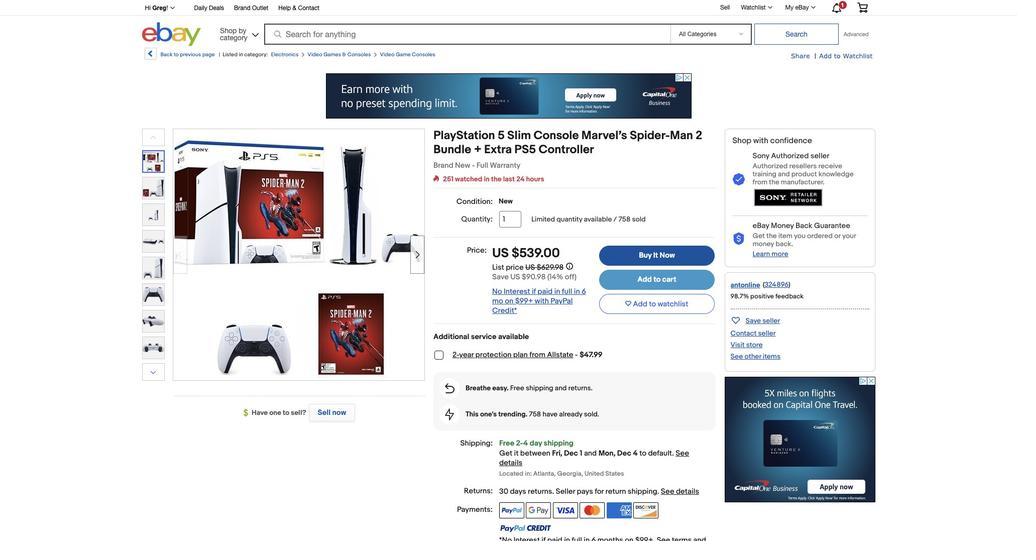 Task type: vqa. For each thing, say whether or not it's contained in the screenshot.
11AM
no



Task type: locate. For each thing, give the bounding box(es) containing it.
0 vertical spatial brand
[[234, 5, 250, 12]]

or
[[835, 232, 841, 240]]

shop left by
[[220, 26, 237, 34]]

0 horizontal spatial shop
[[220, 26, 237, 34]]

1 video from the left
[[308, 51, 322, 58]]

slim
[[507, 129, 531, 143]]

back up you
[[796, 221, 813, 231]]

0 vertical spatial &
[[293, 5, 296, 12]]

account navigation
[[139, 0, 875, 16]]

1 horizontal spatial contact
[[731, 329, 757, 338]]

from inside sony authorized seller authorized resellers receive training and product knowledge from the manufacturer.
[[753, 178, 768, 186]]

brand inside the playstation 5 slim console marvel's spider-man 2 bundle + extra ps5 controller brand new - full warranty
[[434, 161, 453, 170]]

and left returns.
[[555, 384, 567, 392]]

watched
[[455, 175, 482, 183]]

watchlist right sell "link"
[[741, 4, 766, 11]]

the up the sony logo
[[769, 178, 779, 186]]

united
[[585, 470, 604, 478]]

0 horizontal spatial 1
[[580, 449, 582, 458]]

sell
[[720, 4, 730, 11], [318, 408, 331, 417]]

1 vertical spatial from
[[530, 350, 545, 360]]

- left full
[[472, 161, 475, 170]]

1 horizontal spatial us
[[511, 272, 520, 282]]

category:
[[244, 51, 268, 58]]

1 vertical spatial -
[[575, 350, 578, 360]]

off)
[[565, 272, 577, 282]]

2 vertical spatial add
[[633, 299, 647, 309]]

mon,
[[599, 449, 616, 458]]

0 vertical spatial available
[[584, 215, 612, 224]]

days
[[510, 487, 526, 496]]

$539.00
[[512, 246, 560, 261]]

picture 4 of 9 image
[[142, 231, 164, 252]]

sell inside "sell now" link
[[318, 408, 331, 417]]

in down full
[[484, 175, 490, 183]]

see down visit
[[731, 352, 743, 361]]

0 vertical spatial get
[[753, 232, 765, 240]]

1 inside the us $539.00 "main content"
[[580, 449, 582, 458]]

in:
[[525, 470, 532, 478]]

brand inside account navigation
[[234, 5, 250, 12]]

1 vertical spatial watchlist
[[843, 52, 873, 60]]

shop with confidence
[[733, 136, 812, 146]]

shipping up this one's trending. 758 have already sold.
[[526, 384, 553, 392]]

0 vertical spatial sell
[[720, 4, 730, 11]]

protection
[[476, 350, 512, 360]]

1 horizontal spatial available
[[584, 215, 612, 224]]

0 horizontal spatial save
[[492, 272, 509, 282]]

default
[[648, 449, 672, 458]]

0 horizontal spatial with
[[535, 296, 549, 306]]

to left watchlist
[[649, 299, 656, 309]]

1 horizontal spatial brand
[[434, 161, 453, 170]]

you
[[794, 232, 806, 240]]

seller
[[811, 151, 830, 161], [763, 316, 780, 325], [758, 329, 776, 338]]

1 horizontal spatial .
[[657, 487, 659, 496]]

add
[[819, 52, 832, 60], [638, 275, 652, 284], [633, 299, 647, 309]]

paypal credit image
[[499, 525, 552, 533]]

1 horizontal spatial consoles
[[412, 51, 435, 58]]

seller down save seller
[[758, 329, 776, 338]]

now
[[332, 408, 346, 417]]

0 horizontal spatial consoles
[[347, 51, 371, 58]]

to inside "button"
[[649, 299, 656, 309]]

2 consoles from the left
[[412, 51, 435, 58]]

1 vertical spatial ebay
[[753, 221, 769, 231]]

available up plan
[[498, 332, 529, 342]]

brand up 251
[[434, 161, 453, 170]]

2 video from the left
[[380, 51, 395, 58]]

advertisement region
[[326, 73, 691, 119], [725, 377, 875, 502]]

& right games
[[342, 51, 346, 58]]

1 horizontal spatial watchlist
[[843, 52, 873, 60]]

2- up "it"
[[516, 438, 523, 448]]

2- down additional
[[453, 350, 459, 360]]

0 horizontal spatial &
[[293, 5, 296, 12]]

from down the sony
[[753, 178, 768, 186]]

4 left default
[[633, 449, 638, 458]]

contact
[[298, 5, 320, 12], [731, 329, 757, 338]]

sell left the now
[[318, 408, 331, 417]]

| right share button
[[815, 52, 816, 60]]

no interest if paid in full in 6 mo on $99+ with paypal credit*
[[492, 287, 586, 315]]

us up list
[[492, 246, 509, 261]]

2 vertical spatial seller
[[758, 329, 776, 338]]

your shopping cart image
[[857, 3, 868, 13]]

get inside 'ebay money back guarantee get the item you ordered or your money back. learn more'
[[753, 232, 765, 240]]

- left "$47.99"
[[575, 350, 578, 360]]

brand
[[234, 5, 250, 12], [434, 161, 453, 170]]

& right help
[[293, 5, 296, 12]]

video left games
[[308, 51, 322, 58]]

1 vertical spatial brand
[[434, 161, 453, 170]]

returns.
[[568, 384, 593, 392]]

us up interest
[[511, 272, 520, 282]]

0 horizontal spatial video
[[308, 51, 322, 58]]

consoles right game
[[412, 51, 435, 58]]

in left full
[[554, 287, 560, 296]]

watchlist down advanced link
[[843, 52, 873, 60]]

1 vertical spatial see
[[676, 449, 689, 458]]

0 vertical spatial advertisement region
[[326, 73, 691, 119]]

contact right help
[[298, 5, 320, 12]]

contact seller link
[[731, 329, 776, 338]]

see right default
[[676, 449, 689, 458]]

the inside "main content"
[[491, 175, 502, 183]]

2 vertical spatial see
[[661, 487, 674, 496]]

available for service
[[498, 332, 529, 342]]

save inside the us $539.00 "main content"
[[492, 272, 509, 282]]

daily deals link
[[194, 3, 224, 14]]

watchlist link
[[736, 2, 777, 14]]

see other items link
[[731, 352, 781, 361]]

in
[[239, 51, 243, 58], [484, 175, 490, 183], [554, 287, 560, 296], [574, 287, 580, 296]]

sell?
[[291, 408, 306, 417]]

0 horizontal spatial and
[[555, 384, 567, 392]]

ordered
[[807, 232, 833, 240]]

seller for save seller
[[763, 316, 780, 325]]

to left default
[[640, 449, 647, 458]]

full
[[477, 161, 488, 170]]

new up watched
[[455, 161, 470, 170]]

0 vertical spatial shipping
[[526, 384, 553, 392]]

1 vertical spatial available
[[498, 332, 529, 342]]

1 vertical spatial shipping
[[544, 438, 574, 448]]

free 2-4 day shipping
[[499, 438, 574, 448]]

1 horizontal spatial dec
[[617, 449, 631, 458]]

- inside the playstation 5 slim console marvel's spider-man 2 bundle + extra ps5 controller brand new - full warranty
[[472, 161, 475, 170]]

see down default
[[661, 487, 674, 496]]

1 horizontal spatial new
[[499, 197, 513, 205]]

the left last
[[491, 175, 502, 183]]

0 horizontal spatial sell
[[318, 408, 331, 417]]

0 vertical spatial ebay
[[795, 4, 809, 11]]

my ebay link
[[780, 2, 820, 14]]

with details__icon image for sony authorized seller
[[733, 173, 745, 186]]

1 vertical spatial new
[[499, 197, 513, 205]]

1 vertical spatial advertisement region
[[725, 377, 875, 502]]

video left game
[[380, 51, 395, 58]]

1 vertical spatial with
[[535, 296, 549, 306]]

see details link
[[499, 449, 689, 468], [661, 487, 699, 496]]

consoles
[[347, 51, 371, 58], [412, 51, 435, 58]]

dollar sign image
[[244, 409, 252, 417]]

google pay image
[[526, 502, 551, 518]]

watchlist
[[741, 4, 766, 11], [843, 52, 873, 60]]

sell left watchlist link
[[720, 4, 730, 11]]

0 horizontal spatial new
[[455, 161, 470, 170]]

2 horizontal spatial .
[[672, 449, 674, 458]]

contact up the visit store link
[[731, 329, 757, 338]]

1 vertical spatial get
[[499, 449, 513, 458]]

sony
[[753, 151, 770, 161]]

1 horizontal spatial back
[[796, 221, 813, 231]]

playstation
[[434, 129, 495, 143]]

quantity:
[[461, 214, 493, 224]]

authorized down the sony
[[753, 162, 788, 170]]

video games & consoles link
[[308, 51, 371, 58]]

in right listed
[[239, 51, 243, 58]]

in left 6
[[574, 287, 580, 296]]

0 horizontal spatial contact
[[298, 5, 320, 12]]

&
[[293, 5, 296, 12], [342, 51, 346, 58]]

0 horizontal spatial -
[[472, 161, 475, 170]]

brand left outlet at the left
[[234, 5, 250, 12]]

save up contact seller link
[[746, 316, 761, 325]]

with details__icon image
[[733, 173, 745, 186], [733, 233, 745, 245], [445, 383, 454, 393], [445, 408, 454, 420]]

hi greg !
[[145, 5, 168, 12]]

georgia,
[[557, 470, 583, 478]]

save for save seller
[[746, 316, 761, 325]]

1 horizontal spatial -
[[575, 350, 578, 360]]

0 vertical spatial watchlist
[[741, 4, 766, 11]]

|
[[219, 51, 220, 58], [815, 52, 816, 60]]

shop inside shop by category
[[220, 26, 237, 34]]

1 left your shopping cart 'image'
[[841, 2, 844, 8]]

free up "it"
[[499, 438, 515, 448]]

save
[[492, 272, 509, 282], [746, 316, 761, 325]]

on
[[505, 296, 514, 306]]

daily deals
[[194, 5, 224, 12]]

from right plan
[[530, 350, 545, 360]]

(
[[763, 280, 765, 289]]

with details__icon image left the training
[[733, 173, 745, 186]]

for
[[595, 487, 604, 496]]

0 horizontal spatial watchlist
[[741, 4, 766, 11]]

atlanta,
[[533, 470, 556, 478]]

get up learn
[[753, 232, 765, 240]]

available left /
[[584, 215, 612, 224]]

shipping up "fri,"
[[544, 438, 574, 448]]

shop for shop by category
[[220, 26, 237, 34]]

see details link down default
[[661, 487, 699, 496]]

dec right mon, at the right
[[617, 449, 631, 458]]

1 vertical spatial back
[[796, 221, 813, 231]]

save inside button
[[746, 316, 761, 325]]

1 vertical spatial 1
[[580, 449, 582, 458]]

0 vertical spatial 4
[[523, 438, 528, 448]]

0 horizontal spatial 758
[[529, 410, 541, 418]]

us down us $539.00
[[525, 263, 535, 272]]

0 horizontal spatial from
[[530, 350, 545, 360]]

between
[[520, 449, 550, 458]]

and right the training
[[778, 170, 790, 178]]

add inside the share | add to watchlist
[[819, 52, 832, 60]]

ebay up the money
[[753, 221, 769, 231]]

add right share
[[819, 52, 832, 60]]

watchlist inside account navigation
[[741, 4, 766, 11]]

ebay right "my"
[[795, 4, 809, 11]]

0 horizontal spatial .
[[552, 487, 554, 496]]

1 horizontal spatial video
[[380, 51, 395, 58]]

0 vertical spatial shop
[[220, 26, 237, 34]]

2 vertical spatial and
[[584, 449, 597, 458]]

with right $99+
[[535, 296, 549, 306]]

251 watched in the last 24 hours
[[443, 175, 544, 183]]

sony logo image
[[753, 188, 823, 207]]

seller up receive
[[811, 151, 830, 161]]

0 horizontal spatial |
[[219, 51, 220, 58]]

with details__icon image left breathe
[[445, 383, 454, 393]]

buy
[[639, 251, 652, 260]]

see details link up the united
[[499, 449, 689, 468]]

get inside the us $539.00 "main content"
[[499, 449, 513, 458]]

sell inside account navigation
[[720, 4, 730, 11]]

0 vertical spatial new
[[455, 161, 470, 170]]

last
[[503, 175, 515, 183]]

states
[[605, 470, 624, 478]]

seller inside button
[[763, 316, 780, 325]]

0 horizontal spatial available
[[498, 332, 529, 342]]

get left "it"
[[499, 449, 513, 458]]

758 right /
[[619, 215, 631, 224]]

playstation 5 slim console marvel's spider-man 2 bundle + extra ps5 controller brand new - full warranty
[[434, 129, 702, 170]]

dec right "fri,"
[[564, 449, 578, 458]]

0 vertical spatial contact
[[298, 5, 320, 12]]

0 vertical spatial save
[[492, 272, 509, 282]]

and left mon, at the right
[[584, 449, 597, 458]]

1 horizontal spatial ebay
[[795, 4, 809, 11]]

back
[[160, 51, 173, 58], [796, 221, 813, 231]]

shipping up discover image
[[628, 487, 657, 496]]

Search for anything text field
[[266, 25, 669, 44]]

None submit
[[754, 24, 839, 45]]

get
[[753, 232, 765, 240], [499, 449, 513, 458]]

shop right the 2
[[733, 136, 752, 146]]

with details__icon image left the money
[[733, 233, 745, 245]]

advanced
[[844, 31, 869, 37]]

pays
[[577, 487, 593, 496]]

save up no
[[492, 272, 509, 282]]

price
[[506, 263, 524, 272]]

help & contact link
[[278, 3, 320, 14]]

picture 8 of 9 image
[[142, 337, 164, 359]]

limited quantity available / 758 sold
[[532, 215, 646, 224]]

with details__icon image left this
[[445, 408, 454, 420]]

6
[[582, 287, 586, 296]]

1 horizontal spatial |
[[815, 52, 816, 60]]

shipping
[[526, 384, 553, 392], [544, 438, 574, 448], [628, 487, 657, 496]]

discover image
[[633, 502, 659, 518]]

located
[[499, 470, 524, 478]]

1 horizontal spatial see
[[676, 449, 689, 458]]

help & contact
[[278, 5, 320, 12]]

1 horizontal spatial save
[[746, 316, 761, 325]]

seller
[[556, 487, 575, 496]]

details inside see details
[[499, 458, 523, 468]]

1 vertical spatial and
[[555, 384, 567, 392]]

1 horizontal spatial from
[[753, 178, 768, 186]]

visa image
[[553, 502, 578, 518]]

the
[[491, 175, 502, 183], [769, 178, 779, 186], [767, 232, 777, 240]]

0 horizontal spatial ebay
[[753, 221, 769, 231]]

seller inside the contact seller visit store see other items
[[758, 329, 776, 338]]

0 horizontal spatial 4
[[523, 438, 528, 448]]

quantity
[[557, 215, 582, 224]]

controller
[[539, 143, 594, 157]]

the inside sony authorized seller authorized resellers receive training and product knowledge from the manufacturer.
[[769, 178, 779, 186]]

0 horizontal spatial details
[[499, 458, 523, 468]]

1 horizontal spatial details
[[676, 487, 699, 496]]

picture 6 of 9 image
[[142, 284, 164, 305]]

1 vertical spatial seller
[[763, 316, 780, 325]]

1 vertical spatial sell
[[318, 408, 331, 417]]

free
[[510, 384, 524, 392], [499, 438, 515, 448]]

1 horizontal spatial get
[[753, 232, 765, 240]]

already
[[559, 410, 582, 418]]

consoles right games
[[347, 51, 371, 58]]

save for save us $90.98 (14% off)
[[492, 272, 509, 282]]

0 vertical spatial and
[[778, 170, 790, 178]]

to down advanced link
[[834, 52, 841, 60]]

year
[[459, 350, 474, 360]]

listed
[[223, 51, 238, 58]]

758 left have
[[529, 410, 541, 418]]

new up quantity: text box
[[499, 197, 513, 205]]

| left listed
[[219, 51, 220, 58]]

interest
[[504, 287, 530, 296]]

master card image
[[580, 502, 605, 518]]

1 vertical spatial &
[[342, 51, 346, 58]]

seller up contact seller link
[[763, 316, 780, 325]]

1 horizontal spatial shop
[[733, 136, 752, 146]]

back left previous
[[160, 51, 173, 58]]

1 up georgia,
[[580, 449, 582, 458]]

with up the sony
[[753, 136, 768, 146]]

add inside add to watchlist "button"
[[633, 299, 647, 309]]

0 horizontal spatial 2-
[[453, 350, 459, 360]]

ebay
[[795, 4, 809, 11], [753, 221, 769, 231]]

the inside 'ebay money back guarantee get the item you ordered or your money back. learn more'
[[767, 232, 777, 240]]

add inside add to cart link
[[638, 275, 652, 284]]

authorized down the confidence
[[771, 151, 809, 161]]

0 vertical spatial from
[[753, 178, 768, 186]]

4 left day
[[523, 438, 528, 448]]

add down add to cart link
[[633, 299, 647, 309]]

free right easy.
[[510, 384, 524, 392]]

0 vertical spatial details
[[499, 458, 523, 468]]

1 vertical spatial save
[[746, 316, 761, 325]]

!
[[166, 5, 168, 12]]

spider-
[[630, 129, 670, 143]]

1 inside dropdown button
[[841, 2, 844, 8]]

-
[[472, 161, 475, 170], [575, 350, 578, 360]]

seller for contact seller visit store see other items
[[758, 329, 776, 338]]

ebay money back guarantee get the item you ordered or your money back. learn more
[[753, 221, 856, 258]]

add down the buy on the right top
[[638, 275, 652, 284]]

the left item
[[767, 232, 777, 240]]

1 vertical spatial 2-
[[516, 438, 523, 448]]



Task type: describe. For each thing, give the bounding box(es) containing it.
antonline
[[731, 281, 760, 289]]

money
[[771, 221, 794, 231]]

98.7%
[[731, 292, 749, 300]]

antonline ( 324896 ) 98.7% positive feedback
[[731, 280, 804, 300]]

american express image
[[607, 502, 632, 518]]

1 dec from the left
[[564, 449, 578, 458]]

price:
[[467, 246, 487, 255]]

confidence
[[770, 136, 812, 146]]

1 horizontal spatial with
[[753, 136, 768, 146]]

contact inside account navigation
[[298, 5, 320, 12]]

1 horizontal spatial 2-
[[516, 438, 523, 448]]

0 vertical spatial 758
[[619, 215, 631, 224]]

additional
[[434, 332, 469, 342]]

allstate
[[547, 350, 573, 360]]

| listed in category:
[[219, 51, 268, 58]]

1 vertical spatial free
[[499, 438, 515, 448]]

list price us $629.98
[[492, 263, 564, 272]]

have one to sell?
[[252, 408, 306, 417]]

0 vertical spatial authorized
[[771, 151, 809, 161]]

1 horizontal spatial advertisement region
[[725, 377, 875, 502]]

picture 2 of 9 image
[[142, 177, 164, 199]]

buy it now link
[[599, 246, 715, 266]]

return
[[606, 487, 626, 496]]

1 consoles from the left
[[347, 51, 371, 58]]

324896 link
[[765, 280, 789, 289]]

0 horizontal spatial advertisement region
[[326, 73, 691, 119]]

& inside account navigation
[[293, 5, 296, 12]]

0 horizontal spatial us
[[492, 246, 509, 261]]

share button
[[791, 51, 810, 61]]

and inside sony authorized seller authorized resellers receive training and product knowledge from the manufacturer.
[[778, 170, 790, 178]]

receive
[[819, 162, 842, 170]]

from inside the us $539.00 "main content"
[[530, 350, 545, 360]]

sell for sell
[[720, 4, 730, 11]]

ps5
[[515, 143, 536, 157]]

sell for sell now
[[318, 408, 331, 417]]

to inside the share | add to watchlist
[[834, 52, 841, 60]]

see inside the contact seller visit store see other items
[[731, 352, 743, 361]]

console
[[534, 129, 579, 143]]

with details__icon image for ebay money back guarantee
[[733, 233, 745, 245]]

video games & consoles
[[308, 51, 371, 58]]

playstation 5 slim console marvel's spider-man 2 bundle + extra ps5 controller - picture 1 of 9 image
[[173, 129, 424, 380]]

ebay inside account navigation
[[795, 4, 809, 11]]

money
[[753, 240, 774, 248]]

us $539.00 main content
[[434, 129, 716, 541]]

visit store link
[[731, 341, 763, 349]]

2 vertical spatial shipping
[[628, 487, 657, 496]]

learn
[[753, 250, 770, 258]]

none submit inside shop by category banner
[[754, 24, 839, 45]]

new inside the playstation 5 slim console marvel's spider-man 2 bundle + extra ps5 controller brand new - full warranty
[[455, 161, 470, 170]]

30
[[499, 487, 508, 496]]

1 horizontal spatial &
[[342, 51, 346, 58]]

with details__icon image for this one's trending.
[[445, 408, 454, 420]]

$90.98
[[522, 272, 546, 282]]

24
[[516, 175, 525, 183]]

5
[[498, 129, 505, 143]]

251
[[443, 175, 454, 183]]

see inside see details
[[676, 449, 689, 458]]

1 vertical spatial authorized
[[753, 162, 788, 170]]

0 vertical spatial free
[[510, 384, 524, 392]]

0 vertical spatial back
[[160, 51, 173, 58]]

breathe
[[466, 384, 491, 392]]

sell now link
[[306, 404, 355, 421]]

more
[[772, 250, 788, 258]]

get it between fri, dec 1 and mon, dec 4 to default .
[[499, 449, 676, 458]]

additional service available
[[434, 332, 529, 342]]

add to watchlist link
[[819, 51, 873, 61]]

add for add to cart
[[638, 275, 652, 284]]

if
[[532, 287, 536, 296]]

paypal image
[[499, 502, 524, 518]]

this
[[466, 410, 479, 418]]

$47.99
[[580, 350, 603, 360]]

share | add to watchlist
[[791, 52, 873, 60]]

sell link
[[716, 4, 735, 11]]

shop by category
[[220, 26, 248, 41]]

game
[[396, 51, 411, 58]]

page
[[202, 51, 215, 58]]

full
[[562, 287, 572, 296]]

to left the cart
[[654, 275, 661, 284]]

to right one
[[283, 408, 289, 417]]

trending.
[[498, 410, 528, 418]]

contact inside the contact seller visit store see other items
[[731, 329, 757, 338]]

2
[[696, 129, 702, 143]]

ebay inside 'ebay money back guarantee get the item you ordered or your money back. learn more'
[[753, 221, 769, 231]]

credit*
[[492, 306, 517, 315]]

video for video game consoles
[[380, 51, 395, 58]]

shop for shop with confidence
[[733, 136, 752, 146]]

seller inside sony authorized seller authorized resellers receive training and product knowledge from the manufacturer.
[[811, 151, 830, 161]]

1 vertical spatial 758
[[529, 410, 541, 418]]

brand outlet
[[234, 5, 268, 12]]

video game consoles
[[380, 51, 435, 58]]

it
[[514, 449, 519, 458]]

video for video games & consoles
[[308, 51, 322, 58]]

man
[[670, 129, 693, 143]]

picture 3 of 9 image
[[142, 204, 164, 226]]

$99+
[[515, 296, 533, 306]]

positive
[[751, 292, 774, 300]]

returns:
[[464, 486, 493, 496]]

1 vertical spatial see details link
[[661, 487, 699, 496]]

one's
[[480, 410, 497, 418]]

one
[[269, 408, 281, 417]]

picture 5 of 9 image
[[142, 257, 164, 279]]

hours
[[526, 175, 544, 183]]

add to watchlist button
[[599, 294, 715, 314]]

help
[[278, 5, 291, 12]]

manufacturer.
[[781, 178, 825, 186]]

have
[[543, 410, 558, 418]]

picture 1 of 9 image
[[143, 151, 164, 172]]

Quantity: text field
[[499, 211, 521, 228]]

breathe easy. free shipping and returns.
[[466, 384, 593, 392]]

watchlist inside the share | add to watchlist
[[843, 52, 873, 60]]

with inside no interest if paid in full in 6 mo on $99+ with paypal credit*
[[535, 296, 549, 306]]

items
[[763, 352, 781, 361]]

0 vertical spatial see details link
[[499, 449, 689, 468]]

easy.
[[492, 384, 509, 392]]

buy it now
[[639, 251, 675, 260]]

/
[[614, 215, 617, 224]]

with details__icon image for breathe easy.
[[445, 383, 454, 393]]

1 vertical spatial 4
[[633, 449, 638, 458]]

2-year protection plan from allstate - $47.99
[[453, 350, 603, 360]]

other
[[745, 352, 761, 361]]

add for add to watchlist
[[633, 299, 647, 309]]

0 horizontal spatial see
[[661, 487, 674, 496]]

0 vertical spatial 2-
[[453, 350, 459, 360]]

item
[[778, 232, 793, 240]]

picture 7 of 9 image
[[142, 310, 164, 332]]

no interest if paid in full in 6 mo on $99+ with paypal credit* link
[[492, 287, 586, 315]]

paid
[[538, 287, 553, 296]]

previous
[[180, 51, 201, 58]]

+
[[474, 143, 482, 157]]

1 vertical spatial details
[[676, 487, 699, 496]]

service
[[471, 332, 497, 342]]

by
[[239, 26, 246, 34]]

shop by category banner
[[139, 0, 875, 49]]

day
[[530, 438, 542, 448]]

save us $90.98 (14% off)
[[492, 272, 577, 282]]

to left previous
[[174, 51, 179, 58]]

2 dec from the left
[[617, 449, 631, 458]]

your
[[842, 232, 856, 240]]

visit
[[731, 341, 745, 349]]

contact seller visit store see other items
[[731, 329, 781, 361]]

see details
[[499, 449, 689, 468]]

add to cart link
[[599, 270, 715, 290]]

$629.98
[[537, 263, 564, 272]]

2 horizontal spatial us
[[525, 263, 535, 272]]

electronics
[[271, 51, 299, 58]]

available for quantity
[[584, 215, 612, 224]]

my ebay
[[785, 4, 809, 11]]

back inside 'ebay money back guarantee get the item you ordered or your money back. learn more'
[[796, 221, 813, 231]]



